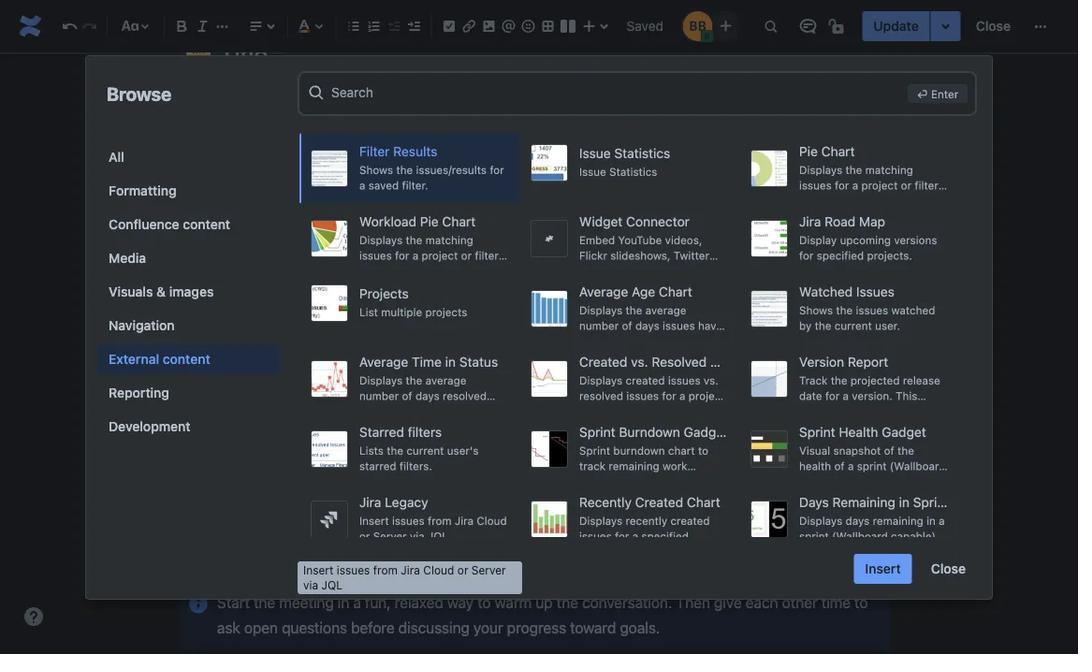 Task type: describe. For each thing, give the bounding box(es) containing it.
the inside sprint health gadget visual snapshot of the health of a sprint (wallboard capable)
[[898, 444, 915, 458]]

cloud inside jira legacy insert issues from jira cloud or server via jql
[[477, 515, 507, 528]]

Give this page a title text field
[[219, 40, 892, 71]]

other inside start the meeting in a fun, relaxed way to warm up the conversation. then give each other time to ask open questions before discussing your progress toward goals.
[[783, 594, 818, 612]]

external content
[[109, 352, 210, 367]]

days inside the 'average time in status displays the average number of days resolved issues have spent in status.'
[[416, 390, 440, 403]]

you
[[401, 122, 426, 140]]

jql inside insert issues from jira cloud or server via jql
[[322, 579, 343, 592]]

displays inside workload pie chart displays the matching issues for a project or filter as a pie chart.
[[360, 234, 403, 247]]

bold ⌘b image
[[171, 15, 193, 37]]

to right way
[[478, 594, 491, 612]]

results
[[394, 144, 438, 159]]

average time in status displays the average number of days resolved issues have spent in status.
[[360, 354, 502, 418]]

visual
[[800, 444, 831, 458]]

jira inside insert issues from jira cloud or server via jql
[[401, 564, 420, 577]]

specified inside jira road map display upcoming versions for specified projects.
[[817, 249, 865, 262]]

an
[[514, 122, 531, 140]]

confluence image
[[15, 11, 45, 41]]

emoji image
[[517, 15, 540, 37]]

filter inside workload pie chart displays the matching issues for a project or filter as a pie chart.
[[475, 249, 499, 262]]

enter
[[932, 87, 959, 100]]

project inside pie chart displays the matching issues for a project or filter as a pie chart.
[[862, 179, 898, 192]]

time
[[822, 594, 851, 612]]

1 vertical spatial close button
[[920, 554, 978, 584]]

progress
[[507, 620, 567, 638]]

chart inside recently created chart displays recently created issues for a specified project as a bar chart
[[663, 545, 690, 558]]

average for average time in status
[[360, 354, 409, 370]]

meeting
[[188, 391, 247, 408]]

confluence content
[[109, 217, 231, 232]]

have inside the 'average time in status displays the average number of days resolved issues have spent in status.'
[[395, 405, 420, 418]]

content for external content
[[163, 352, 210, 367]]

to left you
[[384, 122, 398, 140]]

from inside 'widget connector embed youtube videos, flickr slideshows, twitter streams, google docs and other content from the web.'
[[653, 280, 677, 293]]

the inside workload pie chart displays the matching issues for a project or filter as a pie chart.
[[406, 234, 423, 247]]

saved inside the filter results shows the issues/results for a saved filter.
[[369, 179, 399, 192]]

track
[[580, 460, 606, 473]]

start the meeting in a fun, relaxed way to warm up the conversation. then give each other time to ask open questions before discussing your progress toward goals.
[[217, 594, 872, 638]]

online
[[535, 122, 575, 140]]

chart inside pie chart displays the matching issues for a project or filter as a pie chart.
[[822, 144, 855, 159]]

insert inside jira legacy insert issues from jira cloud or server via jql
[[360, 515, 389, 528]]

days remaining in sprint gadget displays days remaining in a sprint (wallboard capable)
[[800, 495, 998, 543]]

navigation button
[[97, 311, 281, 341]]

average age chart displays the average number of days issues have been unresolved.
[[580, 284, 723, 348]]

projects list multiple projects
[[360, 286, 468, 319]]

location
[[188, 349, 250, 367]]

⏎ enter
[[918, 87, 959, 100]]

template
[[249, 122, 309, 140]]

close inside browse dialog
[[932, 561, 966, 577]]

the inside the filter results shows the issues/results for a saved filter.
[[396, 164, 413, 177]]

status.
[[467, 405, 502, 418]]

for inside the filter results shows the issues/results for a saved filter.
[[490, 164, 504, 177]]

goals.
[[620, 620, 660, 638]]

current inside the watched issues shows the issues watched by the current user.
[[835, 319, 873, 332]]

map
[[860, 214, 886, 229]]

images
[[169, 284, 214, 300]]

filter results shows the issues/results for a saved filter.
[[360, 144, 504, 192]]

mention image
[[498, 15, 520, 37]]

relaxed
[[395, 594, 444, 612]]

for inside workload pie chart displays the matching issues for a project or filter as a pie chart.
[[395, 249, 410, 262]]

jira inside jira road map display upcoming versions for specified projects.
[[800, 214, 822, 229]]

adjust update settings image
[[935, 15, 958, 37]]

sprint inside sprint health gadget visual snapshot of the health of a sprint (wallboard capable)
[[800, 425, 836, 440]]

issues inside pie chart displays the matching issues for a project or filter as a pie chart.
[[800, 179, 832, 192]]

health
[[839, 425, 879, 440]]

jira up three columns image at the bottom left of page
[[455, 515, 474, 528]]

issues
[[857, 284, 895, 300]]

unresolved.
[[608, 335, 669, 348]]

0 vertical spatial close button
[[965, 11, 1023, 41]]

development button
[[97, 412, 281, 442]]

in right the 'spent'
[[455, 405, 464, 418]]

visuals & images button
[[97, 277, 281, 307]]

chart. inside workload pie chart displays the matching issues for a project or filter as a pie chart.
[[402, 264, 433, 277]]

projects
[[360, 286, 409, 302]]

issues inside workload pie chart displays the matching issues for a project or filter as a pie chart.
[[360, 249, 392, 262]]

open
[[244, 620, 278, 638]]

projects.
[[868, 249, 913, 262]]

reporting
[[109, 385, 169, 401]]

flickr
[[580, 249, 608, 262]]

link image
[[458, 15, 481, 37]]

confluence content button
[[97, 210, 281, 240]]

tool.
[[729, 122, 758, 140]]

workload pie chart displays the matching issues for a project or filter as a pie chart.
[[360, 214, 499, 277]]

issues inside average age chart displays the average number of days issues have been unresolved.
[[663, 319, 696, 332]]

insert for insert issues from jira cloud or server via jql
[[303, 564, 334, 577]]

development
[[109, 419, 191, 435]]

project inside created vs. resolved chart displays created issues vs. resolved issues for a project or saved filter.
[[689, 390, 725, 403]]

watched
[[800, 284, 853, 300]]

insert issues from jira cloud or server via jql tooltip
[[298, 562, 523, 595]]

resolved
[[652, 354, 707, 370]]

issues inside insert issues from jira cloud or server via jql
[[337, 564, 370, 577]]

left sidebar image
[[512, 549, 535, 572]]

workload
[[360, 214, 417, 229]]

filters
[[408, 425, 442, 440]]

resolved inside the 'average time in status displays the average number of days resolved issues have spent in status.'
[[443, 390, 487, 403]]

from inside insert issues from jira cloud or server via jql
[[373, 564, 398, 577]]

start
[[217, 594, 250, 612]]

a inside start the meeting in a fun, relaxed way to warm up the conversation. then give each other time to ask open questions before discussing your progress toward goals.
[[353, 594, 361, 612]]

user.
[[876, 319, 901, 332]]

issues inside the 'average time in status displays the average number of days resolved issues have spent in status.'
[[360, 405, 392, 418]]

give
[[715, 594, 742, 612]]

0 vertical spatial statistics
[[615, 146, 671, 161]]

watched issues shows the issues watched by the current user.
[[800, 284, 936, 332]]

of right snapshot
[[885, 444, 895, 458]]

issues inside jira legacy insert issues from jira cloud or server via jql
[[392, 515, 425, 528]]

gadget inside days remaining in sprint gadget displays days remaining in a sprint (wallboard capable)
[[953, 495, 998, 510]]

current inside starred filters lists the current user's starred filters.
[[407, 444, 444, 458]]

insert issues from jira cloud or server via jql
[[303, 564, 506, 592]]

created for chart
[[671, 515, 710, 528]]

report
[[848, 354, 889, 370]]

2 issue from the top
[[580, 165, 607, 179]]

saved inside created vs. resolved chart displays created issues vs. resolved issues for a project or saved filter.
[[593, 405, 624, 418]]

and
[[697, 264, 716, 277]]

shows for filter
[[360, 164, 393, 177]]

matching inside pie chart displays the matching issues for a project or filter as a pie chart.
[[866, 164, 914, 177]]

go wide image
[[911, 488, 934, 511]]

version report
[[800, 354, 889, 370]]

displays inside days remaining in sprint gadget displays days remaining in a sprint (wallboard capable)
[[800, 515, 843, 528]]

or inside pie chart displays the matching issues for a project or filter as a pie chart.
[[902, 179, 912, 192]]

brought
[[327, 122, 380, 140]]

average for average age chart
[[580, 284, 629, 300]]

then
[[677, 594, 711, 612]]

filter
[[360, 144, 390, 159]]

filters.
[[400, 460, 433, 473]]

versions
[[895, 234, 938, 247]]

chart for workload pie chart
[[442, 214, 476, 229]]

the inside starred filters lists the current user's starred filters.
[[387, 444, 404, 458]]

in left go wide icon
[[900, 495, 910, 510]]

sprint for remaining
[[800, 530, 830, 543]]

pie inside pie chart displays the matching issues for a project or filter as a pie chart.
[[800, 144, 818, 159]]

1 horizontal spatial meeting
[[579, 122, 633, 140]]

via inside jira legacy insert issues from jira cloud or server via jql
[[410, 530, 425, 543]]

specified inside recently created chart displays recently created issues for a specified project as a bar chart
[[642, 530, 689, 543]]

insert for insert
[[866, 561, 902, 577]]

remaining inside sprint burndown gadget sprint burndown chart to track remaining work (wallboard capable)
[[609, 460, 660, 473]]

a inside days remaining in sprint gadget displays days remaining in a sprint (wallboard capable)
[[939, 515, 946, 528]]

advanced search image
[[307, 83, 326, 102]]

for inside created vs. resolved chart displays created issues vs. resolved issues for a project or saved filter.
[[662, 390, 677, 403]]

project inside workload pie chart displays the matching issues for a project or filter as a pie chart.
[[422, 249, 458, 262]]

filter. inside the filter results shows the issues/results for a saved filter.
[[402, 179, 429, 192]]

cloud inside insert issues from jira cloud or server via jql
[[424, 564, 455, 577]]

resolved inside created vs. resolved chart displays created issues vs. resolved issues for a project or saved filter.
[[580, 390, 624, 403]]

formatting
[[109, 183, 177, 199]]

created inside recently created chart displays recently created issues for a specified project as a bar chart
[[636, 495, 684, 510]]

jira road map display upcoming versions for specified projects.
[[800, 214, 938, 262]]

display
[[800, 234, 837, 247]]

update
[[874, 18, 919, 34]]

chart for average age chart
[[659, 284, 693, 300]]

all
[[109, 149, 124, 165]]

to right time
[[855, 594, 869, 612]]

or inside insert issues from jira cloud or server via jql
[[458, 564, 469, 577]]

right sidebar image
[[486, 549, 509, 572]]

reporting button
[[97, 378, 281, 408]]

panel info image
[[187, 594, 210, 616]]

chart inside sprint burndown gadget sprint burndown chart to track remaining work (wallboard capable)
[[669, 444, 695, 458]]

displays inside created vs. resolved chart displays created issues vs. resolved issues for a project or saved filter.
[[580, 374, 623, 387]]

displays inside average age chart displays the average number of days issues have been unresolved.
[[580, 304, 623, 317]]

streams,
[[580, 264, 624, 277]]

content inside 'widget connector embed youtube videos, flickr slideshows, twitter streams, google docs and other content from the web.'
[[610, 280, 650, 293]]

been
[[580, 335, 605, 348]]

action item image
[[438, 15, 461, 37]]

embed
[[580, 234, 615, 247]]

chart inside created vs. resolved chart displays created issues vs. resolved issues for a project or saved filter.
[[711, 354, 744, 370]]

(wallboard inside sprint burndown gadget sprint burndown chart to track remaining work (wallboard capable)
[[580, 475, 636, 488]]

number inside the 'average time in status displays the average number of days resolved issues have spent in status.'
[[360, 390, 399, 403]]

slideshows,
[[611, 249, 671, 262]]

created for resolved
[[626, 374, 665, 387]]

for inside recently created chart displays recently created issues for a specified project as a bar chart
[[615, 530, 630, 543]]

matching inside workload pie chart displays the matching issues for a project or filter as a pie chart.
[[426, 234, 474, 247]]

indent tab image
[[403, 15, 425, 37]]

average inside the 'average time in status displays the average number of days resolved issues have spent in status.'
[[426, 374, 467, 387]]

health
[[800, 460, 832, 473]]

or inside workload pie chart displays the matching issues for a project or filter as a pie chart.
[[461, 249, 472, 262]]

created vs. resolved chart displays created issues vs. resolved issues for a project or saved filter.
[[580, 354, 744, 418]]

sprint inside days remaining in sprint gadget displays days remaining in a sprint (wallboard capable)
[[914, 495, 950, 510]]

italic ⌘i image
[[191, 15, 214, 37]]

this
[[217, 122, 246, 140]]

capable) for sprint
[[800, 475, 845, 488]]

for inside jira road map display upcoming versions for specified projects.
[[800, 249, 814, 262]]

jira legacy insert issues from jira cloud or server via jql
[[360, 495, 507, 543]]

displays inside the 'average time in status displays the average number of days resolved issues have spent in status.'
[[360, 374, 403, 387]]

by for meetical,
[[430, 122, 446, 140]]

recently
[[626, 515, 668, 528]]

1 vertical spatial statistics
[[610, 165, 658, 179]]

issues inside the watched issues shows the issues watched by the current user.
[[856, 304, 889, 317]]

displays inside pie chart displays the matching issues for a project or filter as a pie chart.
[[800, 164, 843, 177]]



Task type: vqa. For each thing, say whether or not it's contained in the screenshot.


Task type: locate. For each thing, give the bounding box(es) containing it.
0 horizontal spatial shows
[[360, 164, 393, 177]]

days up unresolved.
[[636, 319, 660, 332]]

0 vertical spatial days
[[636, 319, 660, 332]]

0 horizontal spatial resolved
[[443, 390, 487, 403]]

sprint
[[858, 460, 887, 473], [800, 530, 830, 543]]

0 vertical spatial as
[[800, 194, 812, 207]]

as inside workload pie chart displays the matching issues for a project or filter as a pie chart.
[[360, 264, 371, 277]]

1 vertical spatial via
[[303, 579, 318, 592]]

2 horizontal spatial insert
[[866, 561, 902, 577]]

1 horizontal spatial saved
[[593, 405, 624, 418]]

issues inside recently created chart displays recently created issues for a specified project as a bar chart
[[580, 530, 612, 543]]

chart inside recently created chart displays recently created issues for a specified project as a bar chart
[[687, 495, 721, 510]]

a inside the filter results shows the issues/results for a saved filter.
[[360, 179, 366, 192]]

1 horizontal spatial jql
[[428, 530, 449, 543]]

confluence
[[109, 217, 179, 232]]

other inside 'widget connector embed youtube videos, flickr slideshows, twitter streams, google docs and other content from the web.'
[[580, 280, 607, 293]]

for down workload
[[395, 249, 410, 262]]

jql up questions
[[322, 579, 343, 592]]

1 vertical spatial remaining
[[873, 515, 924, 528]]

pie chart displays the matching issues for a project or filter as a pie chart.
[[800, 144, 939, 207]]

0 horizontal spatial other
[[580, 280, 607, 293]]

0 vertical spatial remaining
[[609, 460, 660, 473]]

0 horizontal spatial specified
[[642, 530, 689, 543]]

chart inside workload pie chart displays the matching issues for a project or filter as a pie chart.
[[442, 214, 476, 229]]

average down age
[[646, 304, 687, 317]]

remaining inside days remaining in sprint gadget displays days remaining in a sprint (wallboard capable)
[[873, 515, 924, 528]]

web.
[[700, 280, 724, 293]]

number up starred
[[360, 390, 399, 403]]

2 horizontal spatial capable)
[[892, 530, 937, 543]]

project up map
[[862, 179, 898, 192]]

1 horizontal spatial have
[[699, 319, 723, 332]]

toward
[[570, 620, 616, 638]]

from down docs at the top right of page
[[653, 280, 677, 293]]

0 vertical spatial (wallboard
[[890, 460, 946, 473]]

1 vertical spatial specified
[[642, 530, 689, 543]]

1 vertical spatial jql
[[322, 579, 343, 592]]

0 horizontal spatial average
[[426, 374, 467, 387]]

snapshot
[[834, 444, 882, 458]]

filter down the issues/results
[[475, 249, 499, 262]]

1 horizontal spatial server
[[472, 564, 506, 577]]

matching
[[866, 164, 914, 177], [426, 234, 474, 247]]

0 vertical spatial average
[[646, 304, 687, 317]]

external content button
[[97, 345, 281, 375]]

layouts image
[[557, 15, 579, 37]]

chart right bar
[[663, 545, 690, 558]]

in inside start the meeting in a fun, relaxed way to warm up the conversation. then give each other time to ask open questions before discussing your progress toward goals.
[[338, 594, 350, 612]]

pie inside workload pie chart displays the matching issues for a project or filter as a pie chart.
[[384, 264, 399, 277]]

created
[[580, 354, 628, 370], [636, 495, 684, 510]]

age
[[632, 284, 656, 300]]

days
[[800, 495, 830, 510]]

0 vertical spatial content
[[183, 217, 231, 232]]

1 vertical spatial saved
[[593, 405, 624, 418]]

days inside average age chart displays the average number of days issues have been unresolved.
[[636, 319, 660, 332]]

warm
[[495, 594, 532, 612]]

⏎
[[918, 87, 929, 100]]

gadget up work
[[684, 425, 729, 440]]

filter inside pie chart displays the matching issues for a project or filter as a pie chart.
[[915, 179, 939, 192]]

browse dialog
[[86, 56, 998, 655]]

0 horizontal spatial created
[[626, 374, 665, 387]]

two columns image
[[434, 549, 456, 572]]

pie inside workload pie chart displays the matching issues for a project or filter as a pie chart.
[[420, 214, 439, 229]]

via inside insert issues from jira cloud or server via jql
[[303, 579, 318, 592]]

the inside 'widget connector embed youtube videos, flickr slideshows, twitter streams, google docs and other content from the web.'
[[680, 280, 697, 293]]

displays up road
[[800, 164, 843, 177]]

remaining
[[833, 495, 896, 510]]

saved down filter
[[369, 179, 399, 192]]

vs. down resolved
[[704, 374, 719, 387]]

close right insert button
[[932, 561, 966, 577]]

created inside recently created chart displays recently created issues for a specified project as a bar chart
[[671, 515, 710, 528]]

0 vertical spatial other
[[580, 280, 607, 293]]

0 horizontal spatial sprint
[[800, 530, 830, 543]]

average down the 'streams,' in the right of the page
[[580, 284, 629, 300]]

issues up fun,
[[337, 564, 370, 577]]

insert
[[360, 515, 389, 528], [866, 561, 902, 577], [303, 564, 334, 577]]

cloud left three columns image at the bottom left of page
[[424, 564, 455, 577]]

number up 'been' in the bottom right of the page
[[580, 319, 619, 332]]

spent
[[423, 405, 452, 418]]

1 horizontal spatial shows
[[800, 304, 834, 317]]

or right two columns image
[[458, 564, 469, 577]]

1 horizontal spatial via
[[410, 530, 425, 543]]

0 vertical spatial number
[[580, 319, 619, 332]]

for inside pie chart displays the matching issues for a project or filter as a pie chart.
[[835, 179, 850, 192]]

in
[[445, 354, 456, 370], [455, 405, 464, 418], [900, 495, 910, 510], [927, 515, 936, 528], [338, 594, 350, 612]]

server down legacy
[[373, 530, 407, 543]]

starred
[[360, 425, 404, 440]]

sprint inside sprint health gadget visual snapshot of the health of a sprint (wallboard capable)
[[858, 460, 887, 473]]

starred
[[360, 460, 397, 473]]

(wallboard for sprint health gadget
[[890, 460, 946, 473]]

average inside average age chart displays the average number of days issues have been unresolved.
[[646, 304, 687, 317]]

recently
[[580, 495, 632, 510]]

displays up starred
[[360, 374, 403, 387]]

2 resolved from the left
[[580, 390, 624, 403]]

navigation
[[109, 318, 175, 333]]

0 vertical spatial saved
[[369, 179, 399, 192]]

1 horizontal spatial number
[[580, 319, 619, 332]]

bob builder image
[[683, 11, 713, 41]]

widget
[[580, 214, 623, 229]]

chart right resolved
[[711, 354, 744, 370]]

issues down legacy
[[392, 515, 425, 528]]

jql inside jira legacy insert issues from jira cloud or server via jql
[[428, 530, 449, 543]]

statistics up the connector
[[610, 165, 658, 179]]

filter. up burndown
[[627, 405, 653, 418]]

created
[[626, 374, 665, 387], [671, 515, 710, 528]]

issues
[[800, 179, 832, 192], [360, 249, 392, 262], [856, 304, 889, 317], [663, 319, 696, 332], [669, 374, 701, 387], [627, 390, 659, 403], [360, 405, 392, 418], [392, 515, 425, 528], [580, 530, 612, 543], [337, 564, 370, 577]]

average left time
[[360, 354, 409, 370]]

project
[[862, 179, 898, 192], [422, 249, 458, 262], [689, 390, 725, 403], [580, 545, 616, 558]]

content for confluence content
[[183, 217, 231, 232]]

1 vertical spatial number
[[360, 390, 399, 403]]

of inside average age chart displays the average number of days issues have been unresolved.
[[622, 319, 633, 332]]

&
[[157, 284, 166, 300]]

0 horizontal spatial remaining
[[609, 460, 660, 473]]

0 vertical spatial jql
[[428, 530, 449, 543]]

in left fun,
[[338, 594, 350, 612]]

chart inside average age chart displays the average number of days issues have been unresolved.
[[659, 284, 693, 300]]

for down this template is brought to you by meetical, an online meeting management tool.
[[490, 164, 504, 177]]

0 horizontal spatial capable)
[[639, 475, 684, 488]]

pie inside pie chart displays the matching issues for a project or filter as a pie chart.
[[824, 194, 839, 207]]

0 horizontal spatial close
[[932, 561, 966, 577]]

close button right insert button
[[920, 554, 978, 584]]

1 vertical spatial shows
[[800, 304, 834, 317]]

0 vertical spatial specified
[[817, 249, 865, 262]]

to
[[384, 122, 398, 140], [699, 444, 709, 458], [478, 594, 491, 612], [855, 594, 869, 612]]

1 horizontal spatial as
[[619, 545, 631, 558]]

issues down "issues"
[[856, 304, 889, 317]]

date
[[188, 224, 222, 242]]

0 horizontal spatial by
[[430, 122, 446, 140]]

1 vertical spatial matching
[[426, 234, 474, 247]]

0 vertical spatial average
[[580, 284, 629, 300]]

displays down workload
[[360, 234, 403, 247]]

1 vertical spatial average
[[360, 354, 409, 370]]

0 horizontal spatial as
[[360, 264, 371, 277]]

ask
[[217, 620, 240, 638]]

0 horizontal spatial matching
[[426, 234, 474, 247]]

version report button
[[740, 344, 960, 414]]

visuals
[[109, 284, 153, 300]]

editor toolbar toolbar
[[426, 546, 645, 596]]

2 vertical spatial (wallboard
[[833, 530, 889, 543]]

server
[[373, 530, 407, 543], [472, 564, 506, 577]]

issues up burndown
[[627, 390, 659, 403]]

specified
[[817, 249, 865, 262], [642, 530, 689, 543]]

materials
[[188, 432, 255, 450]]

server left left sidebar icon
[[472, 564, 506, 577]]

project inside recently created chart displays recently created issues for a specified project as a bar chart
[[580, 545, 616, 558]]

of up unresolved.
[[622, 319, 633, 332]]

chart down the issues/results
[[442, 214, 476, 229]]

displays up 'been' in the bottom right of the page
[[580, 304, 623, 317]]

average inside the 'average time in status displays the average number of days resolved issues have spent in status.'
[[360, 354, 409, 370]]

add image, video, or file image
[[478, 15, 500, 37]]

content down navigation button on the left of page
[[163, 352, 210, 367]]

the inside average age chart displays the average number of days issues have been unresolved.
[[626, 304, 643, 317]]

via
[[410, 530, 425, 543], [303, 579, 318, 592]]

widget connector embed youtube videos, flickr slideshows, twitter streams, google docs and other content from the web.
[[580, 214, 724, 293]]

jql up two columns image
[[428, 530, 449, 543]]

filter up the versions in the right of the page
[[915, 179, 939, 192]]

1 horizontal spatial other
[[783, 594, 818, 612]]

or inside jira legacy insert issues from jira cloud or server via jql
[[360, 530, 370, 543]]

gadget inside sprint burndown gadget sprint burndown chart to track remaining work (wallboard capable)
[[684, 425, 729, 440]]

a inside created vs. resolved chart displays created issues vs. resolved issues for a project or saved filter.
[[680, 390, 686, 403]]

shows for watched
[[800, 304, 834, 317]]

filter. inside created vs. resolved chart displays created issues vs. resolved issues for a project or saved filter.
[[627, 405, 653, 418]]

1 horizontal spatial chart.
[[843, 194, 873, 207]]

(wallboard up go wide icon
[[890, 460, 946, 473]]

1 horizontal spatial pie
[[800, 144, 818, 159]]

issues down resolved
[[669, 374, 701, 387]]

0 horizontal spatial filter
[[475, 249, 499, 262]]

Main content area, start typing to enter text. text field
[[169, 110, 903, 655]]

vs.
[[631, 354, 649, 370], [704, 374, 719, 387]]

(wallboard down remaining
[[833, 530, 889, 543]]

from up fun,
[[373, 564, 398, 577]]

table image
[[537, 15, 560, 37]]

0 horizontal spatial server
[[373, 530, 407, 543]]

1 vertical spatial created
[[671, 515, 710, 528]]

1 vertical spatial pie
[[384, 264, 399, 277]]

bar
[[643, 545, 660, 558]]

1 horizontal spatial matching
[[866, 164, 914, 177]]

or inside created vs. resolved chart displays created issues vs. resolved issues for a project or saved filter.
[[580, 405, 590, 418]]

via down legacy
[[410, 530, 425, 543]]

0 horizontal spatial have
[[395, 405, 420, 418]]

0 vertical spatial meeting
[[579, 122, 633, 140]]

project down resolved
[[689, 390, 725, 403]]

1 vertical spatial cloud
[[424, 564, 455, 577]]

fun,
[[365, 594, 391, 612]]

0 horizontal spatial gadget
[[684, 425, 729, 440]]

0 horizontal spatial (wallboard
[[580, 475, 636, 488]]

0 vertical spatial sprint
[[858, 460, 887, 473]]

1 horizontal spatial days
[[636, 319, 660, 332]]

1 vertical spatial by
[[800, 319, 812, 332]]

remaining
[[609, 460, 660, 473], [873, 515, 924, 528]]

1 horizontal spatial vs.
[[704, 374, 719, 387]]

status
[[460, 354, 498, 370]]

remaining down burndown
[[609, 460, 660, 473]]

as
[[800, 194, 812, 207], [360, 264, 371, 277], [619, 545, 631, 558]]

(wallboard inside sprint health gadget visual snapshot of the health of a sprint (wallboard capable)
[[890, 460, 946, 473]]

1 vertical spatial created
[[636, 495, 684, 510]]

content inside button
[[183, 217, 231, 232]]

confluence image
[[15, 11, 45, 41]]

by for the
[[800, 319, 812, 332]]

0 horizontal spatial days
[[416, 390, 440, 403]]

1 horizontal spatial (wallboard
[[833, 530, 889, 543]]

1 horizontal spatial from
[[428, 515, 452, 528]]

legacy
[[385, 495, 429, 510]]

resolved up status.
[[443, 390, 487, 403]]

redo ⌘⇧z image
[[78, 15, 101, 37]]

up
[[536, 594, 553, 612]]

created inside created vs. resolved chart displays created issues vs. resolved issues for a project or saved filter.
[[580, 354, 628, 370]]

number inside average age chart displays the average number of days issues have been unresolved.
[[580, 319, 619, 332]]

via up questions
[[303, 579, 318, 592]]

management
[[637, 122, 725, 140]]

0 vertical spatial created
[[626, 374, 665, 387]]

matching up map
[[866, 164, 914, 177]]

google
[[627, 264, 664, 277]]

0 horizontal spatial cloud
[[424, 564, 455, 577]]

each
[[746, 594, 779, 612]]

user's
[[447, 444, 479, 458]]

burndown
[[619, 425, 681, 440]]

jira left legacy
[[360, 495, 382, 510]]

of inside the 'average time in status displays the average number of days resolved issues have spent in status.'
[[402, 390, 413, 403]]

have inside average age chart displays the average number of days issues have been unresolved.
[[699, 319, 723, 332]]

chart down docs at the top right of page
[[659, 284, 693, 300]]

0 vertical spatial chart.
[[843, 194, 873, 207]]

0 horizontal spatial jql
[[322, 579, 343, 592]]

as inside pie chart displays the matching issues for a project or filter as a pie chart.
[[800, 194, 812, 207]]

sprint for health
[[858, 460, 887, 473]]

for down recently on the bottom of page
[[615, 530, 630, 543]]

gadget
[[684, 425, 729, 440], [882, 425, 927, 440], [953, 495, 998, 510]]

sprint down days
[[800, 530, 830, 543]]

content
[[183, 217, 231, 232], [610, 280, 650, 293], [163, 352, 210, 367]]

created up recently on the bottom of page
[[636, 495, 684, 510]]

sprint down snapshot
[[858, 460, 887, 473]]

to right burndown
[[699, 444, 709, 458]]

insert inside insert issues from jira cloud or server via jql
[[303, 564, 334, 577]]

by right you
[[430, 122, 446, 140]]

visuals & images
[[109, 284, 214, 300]]

gadget for sprint burndown gadget
[[684, 425, 729, 440]]

meeting inside start the meeting in a fun, relaxed way to warm up the conversation. then give each other time to ask open questions before discussing your progress toward goals.
[[279, 594, 334, 612]]

as for recently
[[619, 545, 631, 558]]

1 horizontal spatial sprint
[[858, 460, 887, 473]]

1 vertical spatial sprint
[[800, 530, 830, 543]]

bullet list ⌘⇧8 image
[[343, 15, 365, 37]]

in right time
[[445, 354, 456, 370]]

1 vertical spatial filter.
[[627, 405, 653, 418]]

statistics
[[615, 146, 671, 161], [610, 165, 658, 179]]

current up filters.
[[407, 444, 444, 458]]

gadget for sprint health gadget
[[882, 425, 927, 440]]

issues up starred
[[360, 405, 392, 418]]

sprint inside days remaining in sprint gadget displays days remaining in a sprint (wallboard capable)
[[800, 530, 830, 543]]

by down watched
[[800, 319, 812, 332]]

0 vertical spatial have
[[699, 319, 723, 332]]

three columns image
[[460, 549, 482, 572]]

of down snapshot
[[835, 460, 845, 473]]

chart down work
[[687, 495, 721, 510]]

chart. up projects list multiple projects
[[402, 264, 433, 277]]

insert up questions
[[303, 564, 334, 577]]

0 vertical spatial shows
[[360, 164, 393, 177]]

chart for recently created chart
[[687, 495, 721, 510]]

as inside recently created chart displays recently created issues for a specified project as a bar chart
[[619, 545, 631, 558]]

1 horizontal spatial gadget
[[882, 425, 927, 440]]

close
[[977, 18, 1011, 34], [932, 561, 966, 577]]

vs. down unresolved.
[[631, 354, 649, 370]]

displays down 'been' in the bottom right of the page
[[580, 374, 623, 387]]

0 horizontal spatial vs.
[[631, 354, 649, 370]]

1 horizontal spatial remaining
[[873, 515, 924, 528]]

close button
[[965, 11, 1023, 41], [920, 554, 978, 584]]

from inside jira legacy insert issues from jira cloud or server via jql
[[428, 515, 452, 528]]

insert inside button
[[866, 561, 902, 577]]

other left time
[[783, 594, 818, 612]]

close right adjust update settings image
[[977, 18, 1011, 34]]

issue
[[580, 146, 611, 161], [580, 165, 607, 179]]

filter.
[[402, 179, 429, 192], [627, 405, 653, 418]]

gadget inside sprint health gadget visual snapshot of the health of a sprint (wallboard capable)
[[882, 425, 927, 440]]

0 vertical spatial close
[[977, 18, 1011, 34]]

1 horizontal spatial created
[[671, 515, 710, 528]]

1 vertical spatial average
[[426, 374, 467, 387]]

sprint burndown gadget sprint burndown chart to track remaining work (wallboard capable)
[[580, 425, 729, 488]]

days
[[636, 319, 660, 332], [416, 390, 440, 403], [846, 515, 870, 528]]

or up the versions in the right of the page
[[902, 179, 912, 192]]

specified up bar
[[642, 530, 689, 543]]

capable) for days
[[892, 530, 937, 543]]

as for pie
[[800, 194, 812, 207]]

meetical,
[[450, 122, 511, 140]]

search field
[[332, 75, 901, 109]]

connector
[[627, 214, 690, 229]]

jira up display
[[800, 214, 822, 229]]

resolved down 'been' in the bottom right of the page
[[580, 390, 624, 403]]

1 horizontal spatial filter.
[[627, 405, 653, 418]]

formatting button
[[97, 176, 281, 206]]

cloud up right sidebar image
[[477, 515, 507, 528]]

is
[[312, 122, 323, 140]]

list
[[360, 306, 378, 319]]

current left the 'user.'
[[835, 319, 873, 332]]

capable) down the health
[[800, 475, 845, 488]]

capable) inside sprint burndown gadget sprint burndown chart to track remaining work (wallboard capable)
[[639, 475, 684, 488]]

pie up display
[[800, 144, 818, 159]]

or
[[902, 179, 912, 192], [461, 249, 472, 262], [580, 405, 590, 418], [360, 530, 370, 543], [458, 564, 469, 577]]

created down resolved
[[626, 374, 665, 387]]

media
[[109, 251, 146, 266]]

numbered list ⌘⇧7 image
[[363, 15, 385, 37]]

2 horizontal spatial days
[[846, 515, 870, 528]]

average
[[580, 284, 629, 300], [360, 354, 409, 370]]

0 horizontal spatial pie
[[384, 264, 399, 277]]

matching down the issues/results
[[426, 234, 474, 247]]

close button right adjust update settings image
[[965, 11, 1023, 41]]

displays inside recently created chart displays recently created issues for a specified project as a bar chart
[[580, 515, 623, 528]]

0 horizontal spatial via
[[303, 579, 318, 592]]

saved up burndown
[[593, 405, 624, 418]]

1 issue from the top
[[580, 146, 611, 161]]

days inside days remaining in sprint gadget displays days remaining in a sprint (wallboard capable)
[[846, 515, 870, 528]]

undo ⌘z image
[[59, 15, 81, 37]]

jira
[[800, 214, 822, 229], [360, 495, 382, 510], [455, 515, 474, 528], [401, 564, 420, 577]]

capable) inside days remaining in sprint gadget displays days remaining in a sprint (wallboard capable)
[[892, 530, 937, 543]]

1 resolved from the left
[[443, 390, 487, 403]]

specified down display
[[817, 249, 865, 262]]

0 vertical spatial server
[[373, 530, 407, 543]]

as up display
[[800, 194, 812, 207]]

0 vertical spatial matching
[[866, 164, 914, 177]]

pie up projects
[[384, 264, 399, 277]]

created inside created vs. resolved chart displays created issues vs. resolved issues for a project or saved filter.
[[626, 374, 665, 387]]

0 horizontal spatial meeting
[[279, 594, 334, 612]]

docs
[[667, 264, 694, 277]]

starred filters lists the current user's starred filters.
[[360, 425, 479, 473]]

1 vertical spatial (wallboard
[[580, 475, 636, 488]]

the inside the 'average time in status displays the average number of days resolved issues have spent in status.'
[[406, 374, 423, 387]]

1 horizontal spatial resolved
[[580, 390, 624, 403]]

as left bar
[[619, 545, 631, 558]]

insert down days remaining in sprint gadget displays days remaining in a sprint (wallboard capable)
[[866, 561, 902, 577]]

shows down watched
[[800, 304, 834, 317]]

(wallboard for days remaining in sprint gadget
[[833, 530, 889, 543]]

other
[[580, 280, 607, 293], [783, 594, 818, 612]]

capable) down work
[[639, 475, 684, 488]]

chart up road
[[822, 144, 855, 159]]

0 horizontal spatial saved
[[369, 179, 399, 192]]

1 vertical spatial filter
[[475, 249, 499, 262]]

the
[[396, 164, 413, 177], [846, 164, 863, 177], [406, 234, 423, 247], [680, 280, 697, 293], [626, 304, 643, 317], [837, 304, 853, 317], [815, 319, 832, 332], [406, 374, 423, 387], [387, 444, 404, 458], [898, 444, 915, 458], [254, 594, 276, 612], [557, 594, 579, 612]]

for up road
[[835, 179, 850, 192]]

0 vertical spatial filter
[[915, 179, 939, 192]]

chart. inside pie chart displays the matching issues for a project or filter as a pie chart.
[[843, 194, 873, 207]]

editable content region
[[150, 0, 937, 655]]

1 horizontal spatial cloud
[[477, 515, 507, 528]]

to inside sprint burndown gadget sprint burndown chart to track remaining work (wallboard capable)
[[699, 444, 709, 458]]

0 horizontal spatial current
[[407, 444, 444, 458]]

recently created chart displays recently created issues for a specified project as a bar chart
[[580, 495, 721, 558]]

issue statistics issue statistics
[[580, 146, 671, 179]]

(wallboard inside days remaining in sprint gadget displays days remaining in a sprint (wallboard capable)
[[833, 530, 889, 543]]

server inside insert issues from jira cloud or server via jql
[[472, 564, 506, 577]]

0 vertical spatial via
[[410, 530, 425, 543]]

in down go wide icon
[[927, 515, 936, 528]]

outdent ⇧tab image
[[383, 15, 405, 37]]

0 horizontal spatial number
[[360, 390, 399, 403]]

pie right workload
[[420, 214, 439, 229]]

1 horizontal spatial capable)
[[800, 475, 845, 488]]

days up the 'spent'
[[416, 390, 440, 403]]

have up filters
[[395, 405, 420, 418]]

shows inside the filter results shows the issues/results for a saved filter.
[[360, 164, 393, 177]]

videos,
[[666, 234, 703, 247]]

content down formatting button
[[183, 217, 231, 232]]

youtube
[[619, 234, 662, 247]]



